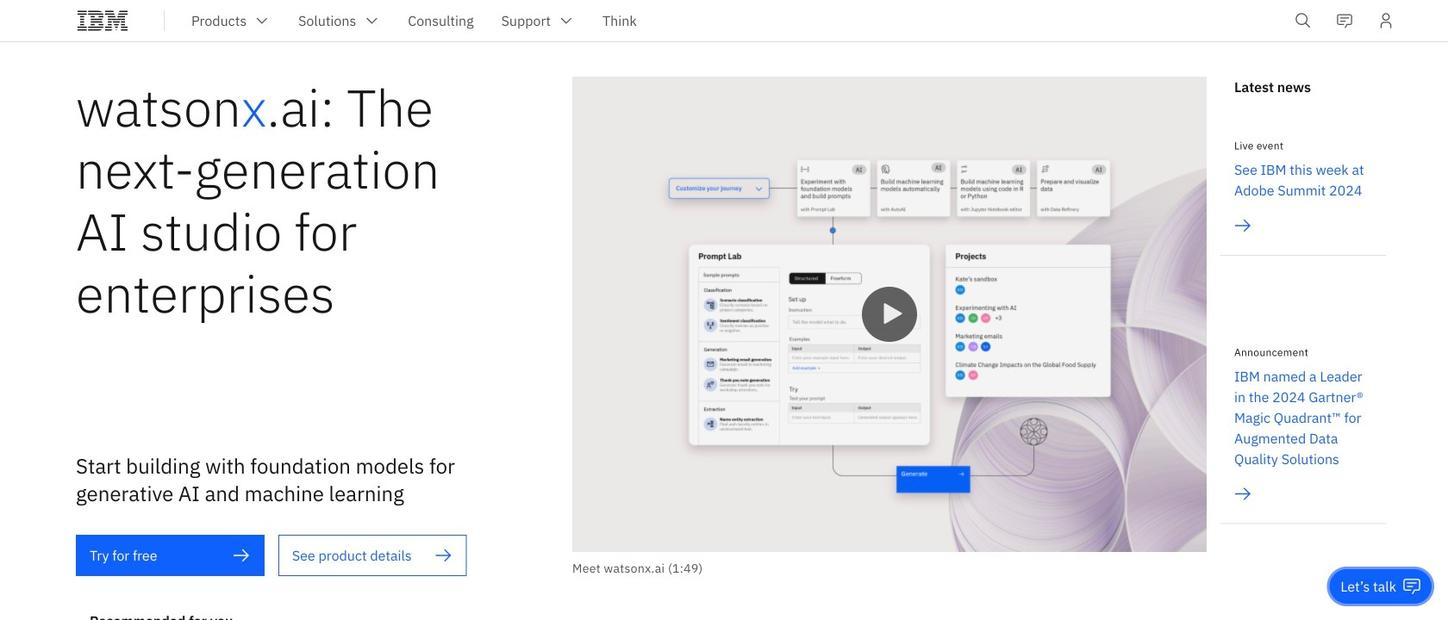 Task type: describe. For each thing, give the bounding box(es) containing it.
let's talk element
[[1341, 578, 1397, 597]]



